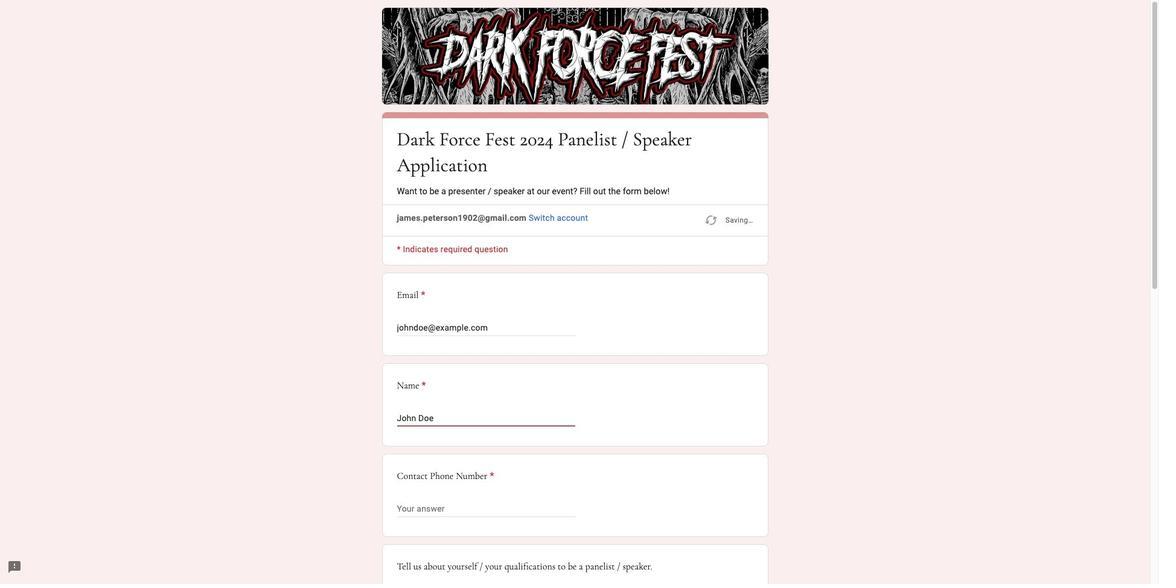 Task type: locate. For each thing, give the bounding box(es) containing it.
heading
[[397, 126, 754, 178], [397, 288, 754, 303], [397, 379, 426, 393], [397, 470, 494, 484]]

None text field
[[397, 502, 575, 517]]

1 vertical spatial required question element
[[420, 379, 426, 393]]

status
[[704, 212, 754, 229]]

Your email email field
[[397, 321, 575, 335]]

0 vertical spatial required question element
[[419, 288, 426, 303]]

2 vertical spatial required question element
[[488, 470, 494, 484]]

1 heading from the top
[[397, 126, 754, 178]]

required question element
[[419, 288, 426, 303], [420, 379, 426, 393], [488, 470, 494, 484]]

None text field
[[397, 412, 575, 426]]

list item
[[382, 273, 769, 357]]

list
[[382, 273, 769, 585]]

3 heading from the top
[[397, 379, 426, 393]]

required question element for third heading from the bottom
[[419, 288, 426, 303]]



Task type: vqa. For each thing, say whether or not it's contained in the screenshot.
move
no



Task type: describe. For each thing, give the bounding box(es) containing it.
report a problem to google image
[[7, 561, 22, 575]]

2 heading from the top
[[397, 288, 754, 303]]

4 heading from the top
[[397, 470, 494, 484]]

required question element for third heading from the top
[[420, 379, 426, 393]]

required question element for 1st heading from the bottom
[[488, 470, 494, 484]]



